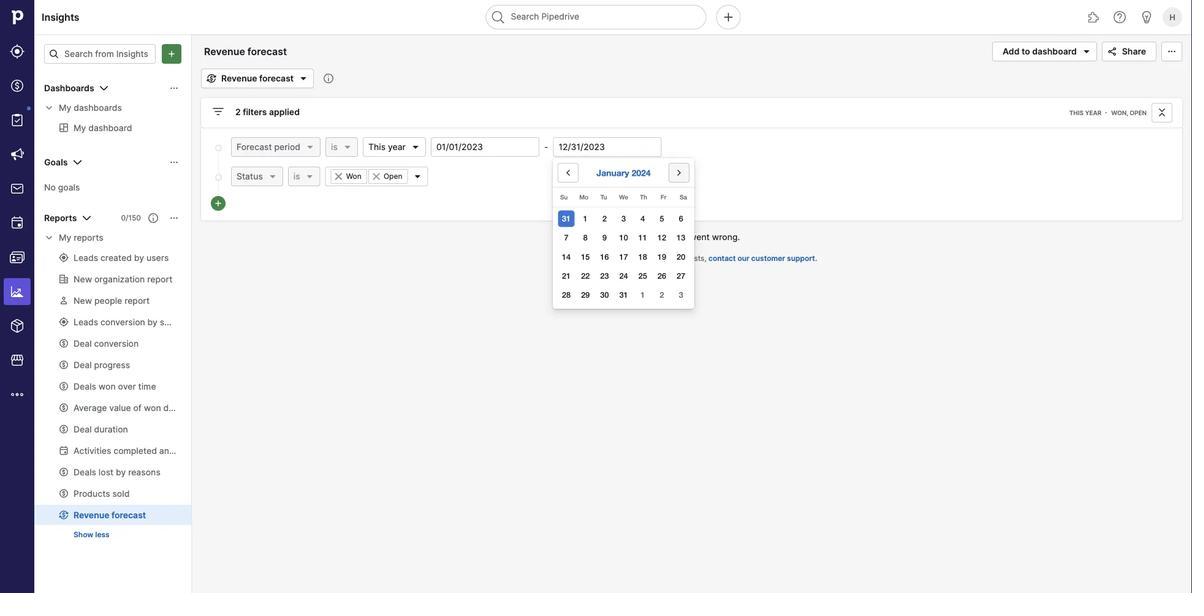 Task type: describe. For each thing, give the bounding box(es) containing it.
day-16 option
[[597, 249, 613, 266]]

0 horizontal spatial day-3 option
[[616, 211, 632, 227]]

day-10 option
[[616, 230, 632, 246]]

4
[[641, 214, 645, 223]]

MM/DD/YYYY text field
[[431, 137, 540, 157]]

our
[[738, 254, 750, 263]]

show less button
[[69, 528, 114, 543]]

we
[[619, 194, 629, 201]]

1 vertical spatial reports
[[74, 233, 103, 243]]

revenue
[[221, 73, 257, 84]]

filters
[[243, 107, 267, 117]]

day-18 option
[[635, 249, 651, 266]]

applied
[[269, 107, 300, 117]]

please try again. if the problem persists, contact our customer support.
[[566, 254, 818, 263]]

10
[[620, 233, 628, 243]]

dashboards button
[[34, 78, 191, 98]]

0 horizontal spatial day-2 option
[[597, 211, 613, 227]]

won, open
[[1112, 109, 1147, 117]]

january
[[597, 168, 630, 178]]

contact our customer support. link
[[709, 254, 818, 263]]

went
[[690, 232, 710, 242]]

7
[[564, 233, 569, 243]]

31 for rightmost day-31 option
[[620, 290, 628, 300]]

home image
[[8, 8, 26, 26]]

21
[[562, 271, 571, 281]]

5
[[660, 214, 664, 223]]

fr
[[661, 194, 667, 201]]

1 vertical spatial day-1 option
[[635, 287, 651, 304]]

29
[[581, 290, 590, 300]]

30
[[600, 290, 609, 300]]

day-27 option
[[673, 268, 690, 285]]

support.
[[787, 254, 818, 263]]

add to dashboard button
[[993, 42, 1097, 61]]

day-24 option
[[616, 268, 632, 285]]

1 horizontal spatial 1
[[641, 290, 645, 300]]

something went wrong.
[[644, 232, 740, 242]]

this inside popup button
[[368, 142, 386, 152]]

this year button
[[363, 137, 426, 157]]

customer
[[752, 254, 786, 263]]

th
[[640, 194, 647, 201]]

day-21 option
[[558, 268, 575, 285]]

color primary inverted image
[[213, 199, 223, 208]]

0 horizontal spatial 1
[[584, 214, 588, 223]]

my for my dashboards
[[59, 103, 71, 113]]

period
[[274, 142, 301, 152]]

h button
[[1161, 5, 1185, 29]]

day-9 option
[[597, 230, 613, 246]]

day-8 option
[[577, 230, 594, 246]]

17
[[620, 252, 628, 262]]

my reports
[[59, 233, 103, 243]]

my dashboards
[[59, 103, 122, 113]]

h
[[1170, 12, 1176, 22]]

less
[[95, 531, 110, 540]]

tu
[[601, 194, 607, 201]]

1 horizontal spatial this
[[1070, 109, 1084, 117]]

sales assistant image
[[1140, 10, 1155, 25]]

this year inside this year popup button
[[368, 142, 406, 152]]

more image
[[10, 388, 25, 402]]

color secondary image
[[44, 233, 54, 243]]

Search from Insights text field
[[44, 44, 156, 64]]

day-4 option
[[635, 211, 651, 227]]

0 vertical spatial 3
[[622, 214, 626, 223]]

dashboards inside 'button'
[[44, 83, 94, 94]]

forecast period
[[237, 142, 301, 152]]

24
[[620, 271, 628, 281]]

mo
[[580, 194, 589, 201]]

2 filters applied
[[235, 107, 300, 117]]

day-22 option
[[577, 268, 594, 285]]

22
[[581, 271, 590, 281]]

2 for 2 filters applied
[[235, 107, 241, 117]]

color undefined image
[[10, 113, 25, 128]]

add
[[1003, 46, 1020, 57]]

1 vertical spatial goals
[[58, 182, 80, 193]]

2 for bottommost day-2 option
[[660, 290, 664, 300]]

-
[[544, 142, 548, 152]]

color primary image inside revenue forecast button
[[204, 74, 219, 83]]

deals image
[[10, 78, 25, 93]]

sales inbox image
[[10, 182, 25, 196]]

1 horizontal spatial day-3 option
[[673, 287, 690, 304]]

day-29 option
[[577, 287, 594, 304]]

share
[[1123, 46, 1147, 57]]

please
[[566, 254, 589, 263]]

day-20 option
[[673, 249, 690, 266]]

0/150
[[121, 214, 141, 223]]

day-30 option
[[597, 287, 613, 304]]

january 2024
[[597, 168, 651, 178]]

quick help image
[[1113, 10, 1128, 25]]

won
[[346, 172, 362, 181]]

year inside this year popup button
[[388, 142, 406, 152]]



Task type: vqa. For each thing, say whether or not it's contained in the screenshot.


Task type: locate. For each thing, give the bounding box(es) containing it.
0 horizontal spatial year
[[388, 142, 406, 152]]

0 vertical spatial year
[[1086, 109, 1102, 117]]

12
[[658, 233, 667, 243]]

quick add image
[[721, 10, 736, 25]]

share button
[[1102, 42, 1157, 61]]

no goals
[[44, 182, 80, 193]]

31 for the left day-31 option
[[562, 214, 571, 223]]

my right color secondary image
[[59, 233, 71, 243]]

open right won,
[[1130, 109, 1147, 117]]

1 vertical spatial 31
[[620, 290, 628, 300]]

dashboards down dashboards 'button'
[[74, 103, 122, 113]]

leads image
[[10, 44, 25, 59]]

0 vertical spatial day-2 option
[[597, 211, 613, 227]]

MM/DD/YYYY text field
[[553, 137, 662, 157]]

contact
[[709, 254, 736, 263]]

0 horizontal spatial open
[[384, 172, 403, 181]]

1 horizontal spatial day-2 option
[[654, 287, 671, 304]]

insights image
[[10, 285, 25, 299]]

1 horizontal spatial open
[[1130, 109, 1147, 117]]

0 horizontal spatial day-31 option
[[558, 211, 575, 227]]

11
[[639, 233, 647, 243]]

day-2 option up 9
[[597, 211, 613, 227]]

reports
[[44, 213, 77, 224], [74, 233, 103, 243]]

0 horizontal spatial is field
[[288, 167, 320, 186]]

day-15 option
[[577, 249, 594, 266]]

color primary image inside this year popup button
[[411, 142, 421, 152]]

dashboard
[[1033, 46, 1077, 57]]

dashboards
[[44, 83, 94, 94], [74, 103, 122, 113]]

3 left 4
[[622, 214, 626, 223]]

add to dashboard
[[1003, 46, 1077, 57]]

1 vertical spatial 2
[[603, 214, 607, 223]]

16
[[600, 252, 609, 262]]

1 vertical spatial my
[[59, 233, 71, 243]]

This year field
[[363, 137, 426, 157]]

is for forecast period
[[331, 142, 338, 152]]

day-17 option
[[616, 249, 632, 266]]

1 vertical spatial year
[[388, 142, 406, 152]]

no
[[44, 182, 56, 193]]

14
[[562, 252, 571, 262]]

day-31 option down day-24 'option'
[[616, 287, 632, 304]]

insights
[[42, 11, 80, 23]]

26
[[658, 271, 667, 281]]

1 horizontal spatial this year
[[1070, 109, 1102, 117]]

show less
[[74, 531, 110, 540]]

products image
[[10, 319, 25, 334]]

day-19 option
[[654, 249, 671, 266]]

2 horizontal spatial 2
[[660, 290, 664, 300]]

problem
[[646, 254, 675, 263]]

day-3 option down day-27 option
[[673, 287, 690, 304]]

1 horizontal spatial day-1 option
[[635, 287, 651, 304]]

dashboards up color secondary icon
[[44, 83, 94, 94]]

3
[[622, 214, 626, 223], [679, 290, 684, 300]]

persists,
[[677, 254, 707, 263]]

revenue forecast button
[[201, 69, 314, 88]]

0 vertical spatial dashboards
[[44, 83, 94, 94]]

open inside field
[[384, 172, 403, 181]]

13
[[677, 233, 686, 243]]

my right color secondary icon
[[59, 103, 71, 113]]

sa
[[680, 194, 687, 201]]

marketplace image
[[10, 353, 25, 368]]

1 vertical spatial dashboards
[[74, 103, 122, 113]]

again.
[[603, 254, 624, 263]]

2 down day-26 option
[[660, 290, 664, 300]]

31 up 7
[[562, 214, 571, 223]]

day-14 option
[[558, 249, 575, 266]]

2 my from the top
[[59, 233, 71, 243]]

1 horizontal spatial 31
[[620, 290, 628, 300]]

day-3 option up 10
[[616, 211, 632, 227]]

1 horizontal spatial is
[[331, 142, 338, 152]]

color primary image inside status field
[[268, 172, 278, 182]]

1 my from the top
[[59, 103, 71, 113]]

0 vertical spatial 2
[[235, 107, 241, 117]]

1 vertical spatial is field
[[288, 167, 320, 186]]

19
[[658, 252, 667, 262]]

1 down day-25 option
[[641, 290, 645, 300]]

0 horizontal spatial 2
[[235, 107, 241, 117]]

activities image
[[10, 216, 25, 231]]

1 up 8
[[584, 214, 588, 223]]

day-26 option
[[654, 268, 671, 285]]

1 vertical spatial this
[[368, 142, 386, 152]]

0 horizontal spatial is
[[294, 171, 300, 182]]

the
[[633, 254, 644, 263]]

day-3 option
[[616, 211, 632, 227], [673, 287, 690, 304]]

color primary image
[[1165, 47, 1180, 56], [296, 71, 311, 86], [97, 81, 111, 96], [169, 83, 179, 93], [343, 142, 353, 152], [561, 168, 576, 178], [672, 168, 687, 178], [268, 172, 278, 182], [305, 172, 315, 182], [334, 172, 344, 182], [372, 172, 381, 182], [413, 172, 423, 182], [79, 211, 94, 226], [148, 213, 158, 223], [169, 213, 179, 223]]

color primary image inside revenue forecast button
[[296, 71, 311, 86]]

0 vertical spatial day-3 option
[[616, 211, 632, 227]]

2
[[235, 107, 241, 117], [603, 214, 607, 223], [660, 290, 664, 300]]

0 horizontal spatial this year
[[368, 142, 406, 152]]

won,
[[1112, 109, 1129, 117]]

status
[[237, 171, 263, 182]]

Search Pipedrive field
[[486, 5, 707, 29]]

15
[[581, 252, 590, 262]]

color primary image
[[1080, 44, 1094, 59], [1105, 47, 1120, 56], [49, 49, 59, 59], [204, 74, 219, 83], [211, 104, 226, 119], [1155, 108, 1170, 118], [305, 142, 315, 152], [411, 142, 421, 152], [70, 155, 85, 170], [169, 158, 179, 167]]

show
[[74, 531, 93, 540]]

is field for status
[[288, 167, 320, 186]]

0 vertical spatial reports
[[44, 213, 77, 224]]

day-31 option
[[558, 211, 575, 227], [616, 287, 632, 304]]

0 horizontal spatial 31
[[562, 214, 571, 223]]

day-1 option down day-25 option
[[635, 287, 651, 304]]

try
[[591, 254, 601, 263]]

0 vertical spatial is field
[[326, 137, 358, 157]]

31
[[562, 214, 571, 223], [620, 290, 628, 300]]

2 up 9
[[603, 214, 607, 223]]

0 vertical spatial goals
[[44, 157, 68, 168]]

25
[[639, 271, 647, 281]]

2 for day-2 option to the left
[[603, 214, 607, 223]]

is for status
[[294, 171, 300, 182]]

0 vertical spatial is
[[331, 142, 338, 152]]

day-1 option up 8
[[577, 211, 594, 227]]

if
[[626, 254, 631, 263]]

28
[[562, 290, 571, 300]]

is
[[331, 142, 338, 152], [294, 171, 300, 182]]

1 vertical spatial 1
[[641, 290, 645, 300]]

1 vertical spatial day-3 option
[[673, 287, 690, 304]]

2 vertical spatial 2
[[660, 290, 664, 300]]

contacts image
[[10, 250, 25, 265]]

day-1 option
[[577, 211, 594, 227], [635, 287, 651, 304]]

color secondary image
[[44, 103, 54, 113]]

info image
[[324, 74, 334, 83]]

something
[[644, 232, 688, 242]]

0 vertical spatial 1
[[584, 214, 588, 223]]

day-13 option
[[673, 230, 690, 246]]

1 horizontal spatial 3
[[679, 290, 684, 300]]

reports right color secondary image
[[74, 233, 103, 243]]

menu
[[0, 0, 34, 594]]

0 vertical spatial open
[[1130, 109, 1147, 117]]

goals button
[[34, 153, 191, 172]]

Revenue forecast field
[[201, 44, 305, 59]]

goals
[[44, 157, 68, 168], [58, 182, 80, 193]]

0 horizontal spatial 3
[[622, 214, 626, 223]]

Forecast period field
[[231, 137, 321, 157]]

0 vertical spatial my
[[59, 103, 71, 113]]

campaigns image
[[10, 147, 25, 162]]

1
[[584, 214, 588, 223], [641, 290, 645, 300]]

0 vertical spatial day-1 option
[[577, 211, 594, 227]]

0 vertical spatial this year
[[1070, 109, 1102, 117]]

color primary image inside add to dashboard button
[[1080, 44, 1094, 59]]

9
[[603, 233, 607, 243]]

day-12 option
[[654, 230, 671, 246]]

day-2 option down day-26 option
[[654, 287, 671, 304]]

is field
[[326, 137, 358, 157], [288, 167, 320, 186]]

year
[[1086, 109, 1102, 117], [388, 142, 406, 152]]

1 vertical spatial day-2 option
[[654, 287, 671, 304]]

day-6 option
[[673, 211, 690, 227]]

1 vertical spatial this year
[[368, 142, 406, 152]]

menu item
[[0, 275, 34, 309]]

su
[[560, 194, 568, 201]]

1 horizontal spatial year
[[1086, 109, 1102, 117]]

this year
[[1070, 109, 1102, 117], [368, 142, 406, 152]]

is field for forecast period
[[326, 137, 358, 157]]

0 vertical spatial 31
[[562, 214, 571, 223]]

day-31 option up 7
[[558, 211, 575, 227]]

open down this year popup button
[[384, 172, 403, 181]]

month-2024-01 list box
[[557, 209, 691, 305]]

8
[[584, 233, 588, 243]]

0 horizontal spatial this
[[368, 142, 386, 152]]

reports up color secondary image
[[44, 213, 77, 224]]

forecast
[[259, 73, 294, 84]]

day-7 option
[[558, 230, 575, 246]]

Status field
[[231, 167, 283, 186]]

1 vertical spatial open
[[384, 172, 403, 181]]

1 horizontal spatial day-31 option
[[616, 287, 632, 304]]

3 down day-27 option
[[679, 290, 684, 300]]

color primary inverted image
[[164, 49, 179, 59]]

day-25 option
[[635, 268, 651, 285]]

goals right the no
[[58, 182, 80, 193]]

None field
[[325, 167, 428, 186]]

goals up the no
[[44, 157, 68, 168]]

31 down day-24 'option'
[[620, 290, 628, 300]]

2024
[[632, 168, 651, 178]]

20
[[677, 252, 686, 262]]

day-28 option
[[558, 287, 575, 304]]

0 vertical spatial day-31 option
[[558, 211, 575, 227]]

is field down "period"
[[288, 167, 320, 186]]

forecast
[[237, 142, 272, 152]]

day-11 option
[[635, 230, 651, 246]]

1 horizontal spatial is field
[[326, 137, 358, 157]]

0 vertical spatial this
[[1070, 109, 1084, 117]]

color primary image inside forecast period field
[[305, 142, 315, 152]]

day-2 option
[[597, 211, 613, 227], [654, 287, 671, 304]]

my
[[59, 103, 71, 113], [59, 233, 71, 243]]

1 horizontal spatial 2
[[603, 214, 607, 223]]

is right "period"
[[331, 142, 338, 152]]

6
[[679, 214, 684, 223]]

0 horizontal spatial day-1 option
[[577, 211, 594, 227]]

1 vertical spatial 3
[[679, 290, 684, 300]]

27
[[677, 271, 686, 281]]

23
[[600, 271, 609, 281]]

2 left filters
[[235, 107, 241, 117]]

open
[[1130, 109, 1147, 117], [384, 172, 403, 181]]

1 vertical spatial day-31 option
[[616, 287, 632, 304]]

goals inside button
[[44, 157, 68, 168]]

day-5 option
[[654, 211, 671, 227]]

1 vertical spatial is
[[294, 171, 300, 182]]

18
[[639, 252, 647, 262]]

color primary image inside share button
[[1105, 47, 1120, 56]]

none field containing won
[[325, 167, 428, 186]]

is field up won
[[326, 137, 358, 157]]

to
[[1022, 46, 1031, 57]]

wrong.
[[712, 232, 740, 242]]

day-23 option
[[597, 268, 613, 285]]

revenue forecast
[[221, 73, 294, 84]]

my for my reports
[[59, 233, 71, 243]]

is down "period"
[[294, 171, 300, 182]]



